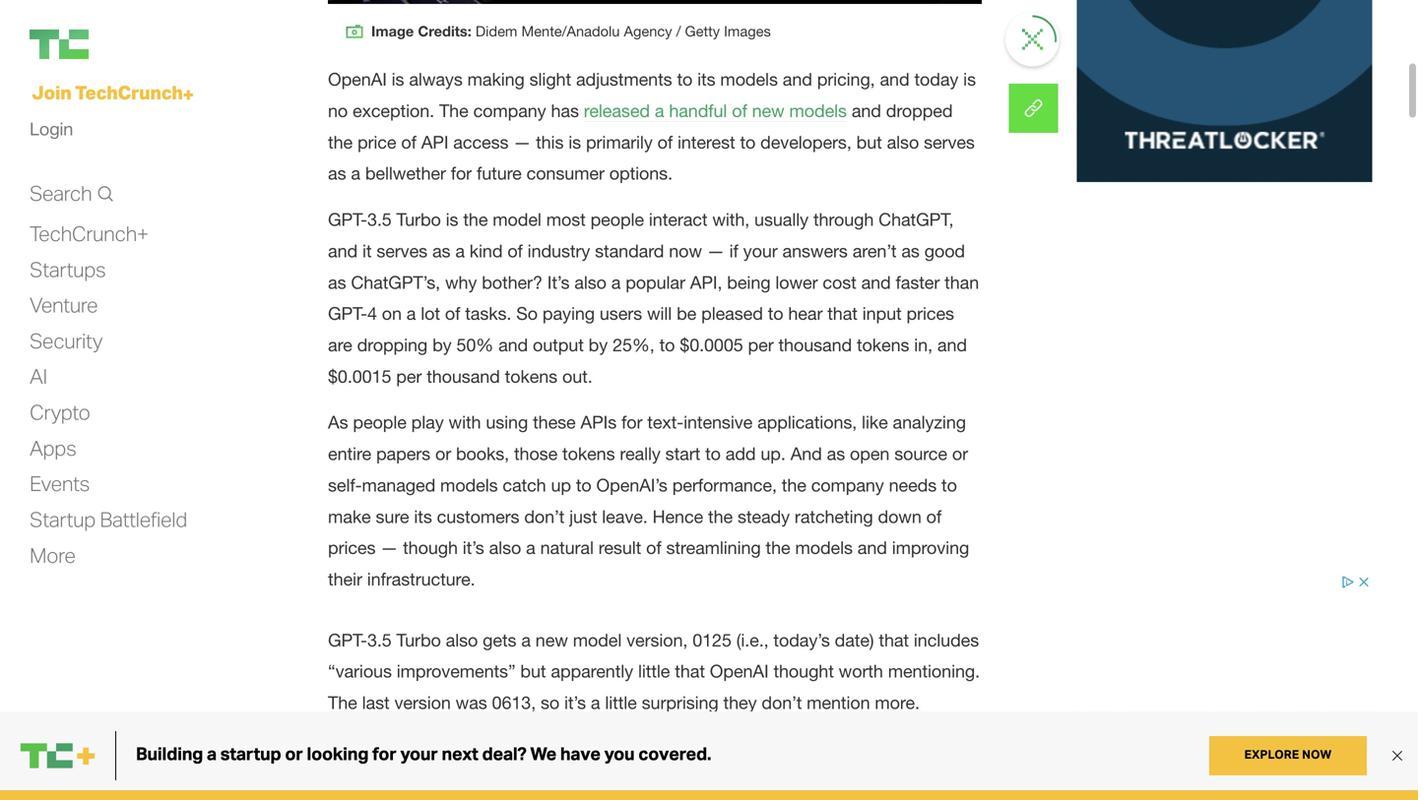 Task type: vqa. For each thing, say whether or not it's contained in the screenshot.
some
no



Task type: locate. For each thing, give the bounding box(es) containing it.
1 horizontal spatial model
[[573, 630, 622, 651]]

—
[[513, 132, 531, 153], [707, 241, 725, 261], [381, 538, 398, 559]]

— down sure
[[381, 538, 398, 559]]

it's right so
[[564, 693, 586, 714]]

more.
[[875, 693, 920, 714]]

thousand
[[779, 335, 852, 356], [427, 366, 500, 387]]

the left the last
[[328, 693, 357, 714]]

is up exception.
[[392, 69, 404, 90]]

to left add
[[705, 444, 721, 465]]

papers
[[376, 444, 431, 465]]

0 horizontal spatial or
[[435, 444, 451, 465]]

battlefield
[[100, 507, 187, 532]]

1 turbo from the top
[[397, 209, 441, 230]]

to right interest
[[740, 132, 756, 153]]

0 vertical spatial 3.5
[[367, 209, 392, 230]]

openai
[[328, 69, 387, 90], [710, 662, 769, 682]]

0 vertical spatial openai
[[328, 69, 387, 90]]

also inside as people play with using these apis for text-intensive applications, like analyzing entire papers or books, those tokens really start to add up. and as open source or self-managed models catch up to openai's performance, the company needs to make sure its customers don't just leave. hence the steady ratcheting down of prices — though it's also a natural result of streamlining the models and improving their infrastructure.
[[489, 538, 521, 559]]

1 vertical spatial that
[[879, 630, 909, 651]]

is inside gpt-3.5 turbo is the model most people interact with, usually through chatgpt, and it serves as a kind of industry standard now — if your answers aren't as good as chatgpt's, why bother? it's also a popular api, being lower cost and faster than gpt-4 on a lot of tasks. so paying users will be pleased to hear that input prices are dropping by 50% and output by 25%, to $0.0005 per thousand tokens in, and $0.0015 per thousand tokens out.
[[446, 209, 458, 230]]

tokens down 'input' on the top right
[[857, 335, 910, 356]]

0 vertical spatial its
[[698, 69, 716, 90]]

0 vertical spatial prices
[[907, 304, 954, 324]]

3.5 inside gpt-3.5 turbo is the model most people interact with, usually through chatgpt, and it serves as a kind of industry standard now — if your answers aren't as good as chatgpt's, why bother? it's also a popular api, being lower cost and faster than gpt-4 on a lot of tasks. so paying users will be pleased to hear that input prices are dropping by 50% and output by 25%, to $0.0005 per thousand tokens in, and $0.0015 per thousand tokens out.
[[367, 209, 392, 230]]

so
[[516, 304, 538, 324]]

1 vertical spatial turbo
[[397, 630, 441, 651]]

+
[[183, 82, 194, 106]]

0 vertical spatial serves
[[924, 132, 975, 153]]

models down 'ratcheting'
[[795, 538, 853, 559]]

company up 'ratcheting'
[[811, 475, 884, 496]]

2 horizontal spatial —
[[707, 241, 725, 261]]

gpt-3.5 turbo also gets a new model version, 0125 (i.e., today's date) that includes "various improvements" but apparently little that openai thought worth mentioning. the last version was 0613, so it's a little surprising they don't mention more.
[[328, 630, 980, 714]]

a inside as people play with using these apis for text-intensive applications, like analyzing entire papers or books, those tokens really start to add up. and as open source or self-managed models catch up to openai's performance, the company needs to make sure its customers don't just leave. hence the steady ratcheting down of prices — though it's also a natural result of streamlining the models and improving their infrastructure.
[[526, 538, 536, 559]]

that
[[828, 304, 858, 324], [879, 630, 909, 651], [675, 662, 705, 682]]

is up why
[[446, 209, 458, 230]]

1 vertical spatial per
[[396, 366, 422, 387]]

0 horizontal spatial new
[[536, 630, 568, 651]]

and right in,
[[938, 335, 967, 356]]

3.5 up it on the top left of the page
[[367, 209, 392, 230]]

2 advertisement element from the top
[[1077, 574, 1373, 801]]

openai logo is being displayed on a mobile phone screen in front of computer screen with the logo of chatgpt image
[[328, 0, 982, 4]]

1 vertical spatial it's
[[564, 693, 586, 714]]

serves up chatgpt's,
[[377, 241, 428, 261]]

0 vertical spatial per
[[748, 335, 774, 356]]

0 horizontal spatial its
[[414, 507, 432, 527]]

3.5 for serves
[[367, 209, 392, 230]]

0 vertical spatial for
[[451, 163, 472, 184]]

as
[[328, 163, 346, 184], [432, 241, 451, 261], [902, 241, 920, 261], [328, 272, 346, 293], [827, 444, 845, 465]]

2 turbo from the top
[[397, 630, 441, 651]]

the inside gpt-3.5 turbo also gets a new model version, 0125 (i.e., today's date) that includes "various improvements" but apparently little that openai thought worth mentioning. the last version was 0613, so it's a little surprising they don't mention more.
[[328, 693, 357, 714]]

1 vertical spatial company
[[811, 475, 884, 496]]

don't down up
[[524, 507, 565, 527]]

2 or from the left
[[952, 444, 968, 465]]

— left if at the top right
[[707, 241, 725, 261]]

0 vertical spatial —
[[513, 132, 531, 153]]

0 horizontal spatial people
[[353, 412, 407, 433]]

prices
[[907, 304, 954, 324], [328, 538, 376, 559]]

also up improvements"
[[446, 630, 478, 651]]

0 horizontal spatial but
[[521, 662, 546, 682]]

3.5 up the "various
[[367, 630, 392, 651]]

people inside as people play with using these apis for text-intensive applications, like analyzing entire papers or books, those tokens really start to add up. and as open source or self-managed models catch up to openai's performance, the company needs to make sure its customers don't just leave. hence the steady ratcheting down of prices — though it's also a natural result of streamlining the models and improving their infrastructure.
[[353, 412, 407, 433]]

hear
[[788, 304, 823, 324]]

turbo for improvements"
[[397, 630, 441, 651]]

2 vertical spatial gpt-
[[328, 630, 367, 651]]

and down so
[[498, 335, 528, 356]]

1 horizontal spatial that
[[828, 304, 858, 324]]

or right source
[[952, 444, 968, 465]]

model up kind
[[493, 209, 542, 230]]

1 horizontal spatial or
[[952, 444, 968, 465]]

today
[[915, 69, 959, 90]]

that right date)
[[879, 630, 909, 651]]

pleased
[[701, 304, 763, 324]]

1 horizontal spatial thousand
[[779, 335, 852, 356]]

1 vertical spatial people
[[353, 412, 407, 433]]

its right sure
[[414, 507, 432, 527]]

apps
[[30, 435, 76, 461]]

thought
[[774, 662, 834, 682]]

but up so
[[521, 662, 546, 682]]

that down cost
[[828, 304, 858, 324]]

1 vertical spatial model
[[573, 630, 622, 651]]

its up handful
[[698, 69, 716, 90]]

the inside gpt-3.5 turbo is the model most people interact with, usually through chatgpt, and it serves as a kind of industry standard now — if your answers aren't as good as chatgpt's, why bother? it's also a popular api, being lower cost and faster than gpt-4 on a lot of tasks. so paying users will be pleased to hear that input prices are dropping by 50% and output by 25%, to $0.0005 per thousand tokens in, and $0.0015 per thousand tokens out.
[[463, 209, 488, 230]]

the up kind
[[463, 209, 488, 230]]

natural
[[540, 538, 594, 559]]

add
[[726, 444, 756, 465]]

0 vertical spatial tokens
[[857, 335, 910, 356]]

0 horizontal spatial by
[[432, 335, 452, 356]]

gpt- up are
[[328, 304, 367, 324]]

1 vertical spatial advertisement element
[[1077, 574, 1373, 801]]

api,
[[690, 272, 722, 293]]

1 vertical spatial thousand
[[427, 366, 500, 387]]

also inside gpt-3.5 turbo is the model most people interact with, usually through chatgpt, and it serves as a kind of industry standard now — if your answers aren't as good as chatgpt's, why bother? it's also a popular api, being lower cost and faster than gpt-4 on a lot of tasks. so paying users will be pleased to hear that input prices are dropping by 50% and output by 25%, to $0.0005 per thousand tokens in, and $0.0015 per thousand tokens out.
[[575, 272, 607, 293]]

1 3.5 from the top
[[367, 209, 392, 230]]

1 horizontal spatial by
[[589, 335, 608, 356]]

1 vertical spatial prices
[[328, 538, 376, 559]]

released a handful of new models link
[[584, 100, 847, 122]]

2 vertical spatial that
[[675, 662, 705, 682]]

facebook link
[[1009, 84, 1058, 133]]

just
[[569, 507, 597, 527]]

1 vertical spatial the
[[328, 693, 357, 714]]

options.
[[609, 163, 673, 184]]

as inside and dropped the price of api access — this is primarily of interest to developers, but also serves as a bellwether for future consumer options.
[[328, 163, 346, 184]]

of
[[732, 100, 747, 121], [401, 132, 416, 153], [658, 132, 673, 153], [508, 241, 523, 261], [445, 304, 460, 324], [927, 507, 942, 527], [646, 538, 661, 559]]

little down apparently
[[605, 693, 637, 714]]

join techcrunch +
[[32, 80, 194, 106]]

0 vertical spatial advertisement element
[[1077, 0, 1373, 182]]

1 horizontal spatial but
[[857, 132, 882, 153]]

per down the pleased
[[748, 335, 774, 356]]

by left 50%
[[432, 335, 452, 356]]

people up standard on the left top of page
[[591, 209, 644, 230]]

1 vertical spatial serves
[[377, 241, 428, 261]]

1 vertical spatial —
[[707, 241, 725, 261]]

2 vertical spatial tokens
[[562, 444, 615, 465]]

it's
[[463, 538, 484, 559], [564, 693, 586, 714]]

thousand down 50%
[[427, 366, 500, 387]]

new up developers,
[[752, 100, 785, 121]]

events
[[30, 471, 90, 497]]

1 vertical spatial but
[[521, 662, 546, 682]]

close screen button
[[1008, 15, 1057, 64]]

the down always
[[439, 100, 469, 121]]

ai
[[30, 364, 47, 389]]

gpt- inside gpt-3.5 turbo also gets a new model version, 0125 (i.e., today's date) that includes "various improvements" but apparently little that openai thought worth mentioning. the last version was 0613, so it's a little surprising they don't mention more.
[[328, 630, 367, 651]]

2 vertical spatial —
[[381, 538, 398, 559]]

copy share link link
[[1009, 84, 1058, 133]]

1 vertical spatial for
[[622, 412, 643, 433]]

also right it's
[[575, 272, 607, 293]]

as people play with using these apis for text-intensive applications, like analyzing entire papers or books, those tokens really start to add up. and as open source or self-managed models catch up to openai's performance, the company needs to make sure its customers don't just leave. hence the steady ratcheting down of prices — though it's also a natural result of streamlining the models and improving their infrastructure.
[[328, 412, 969, 590]]

using
[[486, 412, 528, 433]]

thousand down hear
[[779, 335, 852, 356]]

play
[[411, 412, 444, 433]]

lot
[[421, 304, 440, 324]]

0 vertical spatial thousand
[[779, 335, 852, 356]]

as up why
[[432, 241, 451, 261]]

that up the surprising
[[675, 662, 705, 682]]

startup battlefield
[[30, 507, 187, 532]]

0 vertical spatial people
[[591, 209, 644, 230]]

really
[[620, 444, 661, 465]]

new up apparently
[[536, 630, 568, 651]]

the
[[328, 132, 353, 153], [463, 209, 488, 230], [782, 475, 807, 496], [708, 507, 733, 527], [766, 538, 791, 559]]

0 vertical spatial that
[[828, 304, 858, 324]]

turbo inside gpt-3.5 turbo is the model most people interact with, usually through chatgpt, and it serves as a kind of industry standard now — if your answers aren't as good as chatgpt's, why bother? it's also a popular api, being lower cost and faster than gpt-4 on a lot of tasks. so paying users will be pleased to hear that input prices are dropping by 50% and output by 25%, to $0.0005 per thousand tokens in, and $0.0015 per thousand tokens out.
[[397, 209, 441, 230]]

copy share link image
[[1009, 84, 1058, 133]]

released
[[584, 100, 650, 121]]

gpt- for gpt-3.5 turbo also gets a new model version, 0125 (i.e., today's date) that includes "various improvements" but apparently little that openai thought worth mentioning. the last version was 0613, so it's a little surprising they don't mention more.
[[328, 630, 367, 651]]

the down no
[[328, 132, 353, 153]]

for up "really"
[[622, 412, 643, 433]]

0 vertical spatial don't
[[524, 507, 565, 527]]

they
[[724, 693, 757, 714]]

also down customers
[[489, 538, 521, 559]]

mentioning.
[[888, 662, 980, 682]]

more
[[30, 543, 75, 568]]

prices down make
[[328, 538, 376, 559]]

gpt- up it on the top left of the page
[[328, 209, 367, 230]]

share on facebook image
[[1009, 84, 1058, 133]]

start
[[666, 444, 701, 465]]

of up the 'options.'
[[658, 132, 673, 153]]

agency
[[624, 23, 672, 40]]

company down making
[[473, 100, 546, 121]]

result
[[599, 538, 641, 559]]

1 gpt- from the top
[[328, 209, 367, 230]]

0 vertical spatial it's
[[463, 538, 484, 559]]

1 vertical spatial 3.5
[[367, 630, 392, 651]]

and left pricing,
[[783, 69, 812, 90]]

and down pricing,
[[852, 100, 881, 121]]

techcrunch
[[75, 80, 183, 104]]

0 horizontal spatial openai
[[328, 69, 387, 90]]

of left 'api' on the top left of page
[[401, 132, 416, 153]]

0 vertical spatial gpt-
[[328, 209, 367, 230]]

tokens
[[857, 335, 910, 356], [505, 366, 558, 387], [562, 444, 615, 465]]

1 horizontal spatial its
[[698, 69, 716, 90]]

models up the released a handful of new models on the top
[[720, 69, 778, 90]]

0 horizontal spatial it's
[[463, 538, 484, 559]]

0 horizontal spatial for
[[451, 163, 472, 184]]

developers,
[[761, 132, 852, 153]]

1 horizontal spatial don't
[[762, 693, 802, 714]]

model up apparently
[[573, 630, 622, 651]]

for
[[451, 163, 472, 184], [622, 412, 643, 433]]

and inside and dropped the price of api access — this is primarily of interest to developers, but also serves as a bellwether for future consumer options.
[[852, 100, 881, 121]]

infrastructure.
[[367, 569, 475, 590]]

serves inside gpt-3.5 turbo is the model most people interact with, usually through chatgpt, and it serves as a kind of industry standard now — if your answers aren't as good as chatgpt's, why bother? it's also a popular api, being lower cost and faster than gpt-4 on a lot of tasks. so paying users will be pleased to hear that input prices are dropping by 50% and output by 25%, to $0.0005 per thousand tokens in, and $0.0015 per thousand tokens out.
[[377, 241, 428, 261]]

serves
[[924, 132, 975, 153], [377, 241, 428, 261]]

faster
[[896, 272, 940, 293]]

but inside gpt-3.5 turbo also gets a new model version, 0125 (i.e., today's date) that includes "various improvements" but apparently little that openai thought worth mentioning. the last version was 0613, so it's a little surprising they don't mention more.
[[521, 662, 546, 682]]

0 horizontal spatial —
[[381, 538, 398, 559]]

its inside openai is always making slight adjustments to its models and pricing, and today is no exception. the company has
[[698, 69, 716, 90]]

0 horizontal spatial prices
[[328, 538, 376, 559]]

reddit link
[[1009, 84, 1058, 133]]

0 horizontal spatial the
[[328, 693, 357, 714]]

and down down
[[858, 538, 887, 559]]

share over email image
[[1009, 84, 1058, 133]]

or down play
[[435, 444, 451, 465]]

to up handful
[[677, 69, 693, 90]]

to right needs in the right of the page
[[942, 475, 957, 496]]

turbo inside gpt-3.5 turbo also gets a new model version, 0125 (i.e., today's date) that includes "various improvements" but apparently little that openai thought worth mentioning. the last version was 0613, so it's a little surprising they don't mention more.
[[397, 630, 441, 651]]

released a handful of new models
[[584, 100, 847, 121]]

0 vertical spatial model
[[493, 209, 542, 230]]

0 horizontal spatial little
[[605, 693, 637, 714]]

3.5 inside gpt-3.5 turbo also gets a new model version, 0125 (i.e., today's date) that includes "various improvements" but apparently little that openai thought worth mentioning. the last version was 0613, so it's a little surprising they don't mention more.
[[367, 630, 392, 651]]

popular
[[626, 272, 685, 293]]

is right this
[[569, 132, 581, 153]]

people up papers
[[353, 412, 407, 433]]

as down no
[[328, 163, 346, 184]]

2 3.5 from the top
[[367, 630, 392, 651]]

it's down customers
[[463, 538, 484, 559]]

new
[[752, 100, 785, 121], [536, 630, 568, 651]]

techcrunch image
[[30, 30, 89, 59]]

1 vertical spatial don't
[[762, 693, 802, 714]]

1 vertical spatial its
[[414, 507, 432, 527]]

are
[[328, 335, 352, 356]]

a left natural
[[526, 538, 536, 559]]

0 horizontal spatial model
[[493, 209, 542, 230]]

tokens down apis
[[562, 444, 615, 465]]

don't down 'thought'
[[762, 693, 802, 714]]

and dropped the price of api access — this is primarily of interest to developers, but also serves as a bellwether for future consumer options.
[[328, 100, 975, 184]]

handful
[[669, 100, 727, 121]]

a inside released a handful of new models link
[[655, 100, 664, 121]]

1 horizontal spatial prices
[[907, 304, 954, 324]]

of right handful
[[732, 100, 747, 121]]

0 vertical spatial new
[[752, 100, 785, 121]]

openai up they
[[710, 662, 769, 682]]

openai inside gpt-3.5 turbo also gets a new model version, 0125 (i.e., today's date) that includes "various improvements" but apparently little that openai thought worth mentioning. the last version was 0613, so it's a little surprising they don't mention more.
[[710, 662, 769, 682]]

join
[[32, 80, 71, 104]]

1 horizontal spatial new
[[752, 100, 785, 121]]

1 horizontal spatial people
[[591, 209, 644, 230]]

openai inside openai is always making slight adjustments to its models and pricing, and today is no exception. the company has
[[328, 69, 387, 90]]

for down access
[[451, 163, 472, 184]]

1 horizontal spatial company
[[811, 475, 884, 496]]

and down aren't
[[861, 272, 891, 293]]

1 horizontal spatial serves
[[924, 132, 975, 153]]

— left this
[[513, 132, 531, 153]]

of inside released a handful of new models link
[[732, 100, 747, 121]]

these
[[533, 412, 576, 433]]

1 vertical spatial openai
[[710, 662, 769, 682]]

3.5
[[367, 209, 392, 230], [367, 630, 392, 651]]

1 vertical spatial new
[[536, 630, 568, 651]]

1 vertical spatial tokens
[[505, 366, 558, 387]]

includes
[[914, 630, 979, 651]]

this
[[536, 132, 564, 153]]

performance,
[[672, 475, 777, 496]]

3 gpt- from the top
[[328, 630, 367, 651]]

2 by from the left
[[589, 335, 608, 356]]

image credits: didem mente/anadolu agency / getty images
[[371, 22, 771, 40]]

0 vertical spatial turbo
[[397, 209, 441, 230]]

by left 25%,
[[589, 335, 608, 356]]

and left it on the top left of the page
[[328, 241, 358, 261]]

techcrunch+
[[30, 221, 149, 246]]

entire
[[328, 444, 371, 465]]

dropped
[[886, 100, 953, 121]]

0 vertical spatial the
[[439, 100, 469, 121]]

1 horizontal spatial the
[[439, 100, 469, 121]]

is inside and dropped the price of api access — this is primarily of interest to developers, but also serves as a bellwether for future consumer options.
[[569, 132, 581, 153]]

search
[[30, 180, 92, 206]]

1 horizontal spatial openai
[[710, 662, 769, 682]]

source
[[895, 444, 948, 465]]

0 horizontal spatial don't
[[524, 507, 565, 527]]

as left chatgpt's,
[[328, 272, 346, 293]]

login link
[[30, 113, 73, 145]]

crypto
[[30, 399, 90, 425]]

a left handful
[[655, 100, 664, 121]]

1 horizontal spatial for
[[622, 412, 643, 433]]

consumer
[[527, 163, 605, 184]]

sure
[[376, 507, 409, 527]]

as right and
[[827, 444, 845, 465]]

0 horizontal spatial company
[[473, 100, 546, 121]]

tokens inside as people play with using these apis for text-intensive applications, like analyzing entire papers or books, those tokens really start to add up. and as open source or self-managed models catch up to openai's performance, the company needs to make sure its customers don't just leave. hence the steady ratcheting down of prices — though it's also a natural result of streamlining the models and improving their infrastructure.
[[562, 444, 615, 465]]

1 horizontal spatial it's
[[564, 693, 586, 714]]

but right developers,
[[857, 132, 882, 153]]

0125
[[693, 630, 732, 651]]

security
[[30, 328, 102, 354]]

serves down dropped
[[924, 132, 975, 153]]

per down dropping
[[396, 366, 422, 387]]

gpt- up the "various
[[328, 630, 367, 651]]

0 vertical spatial company
[[473, 100, 546, 121]]

1 vertical spatial gpt-
[[328, 304, 367, 324]]

managed
[[362, 475, 436, 496]]

model inside gpt-3.5 turbo is the model most people interact with, usually through chatgpt, and it serves as a kind of industry standard now — if your answers aren't as good as chatgpt's, why bother? it's also a popular api, being lower cost and faster than gpt-4 on a lot of tasks. so paying users will be pleased to hear that input prices are dropping by 50% and output by 25%, to $0.0005 per thousand tokens in, and $0.0015 per thousand tokens out.
[[493, 209, 542, 230]]

2 horizontal spatial tokens
[[857, 335, 910, 356]]

1 vertical spatial little
[[605, 693, 637, 714]]

a right gets
[[521, 630, 531, 651]]

0 vertical spatial but
[[857, 132, 882, 153]]

0 vertical spatial little
[[638, 662, 670, 682]]

0 horizontal spatial serves
[[377, 241, 428, 261]]

lower
[[776, 272, 818, 293]]

advertisement element
[[1077, 0, 1373, 182], [1077, 574, 1373, 801]]

2 gpt- from the top
[[328, 304, 367, 324]]

turbo down "bellwether"
[[397, 209, 441, 230]]

2 horizontal spatial that
[[879, 630, 909, 651]]

a down price
[[351, 163, 360, 184]]

also down dropped
[[887, 132, 919, 153]]

of right kind
[[508, 241, 523, 261]]

1 horizontal spatial —
[[513, 132, 531, 153]]

tokens down output
[[505, 366, 558, 387]]

turbo up improvements"
[[397, 630, 441, 651]]

the down and
[[782, 475, 807, 496]]

share on linkedin image
[[1009, 84, 1058, 133]]

1 horizontal spatial tokens
[[562, 444, 615, 465]]



Task type: describe. For each thing, give the bounding box(es) containing it.
it's inside gpt-3.5 turbo also gets a new model version, 0125 (i.e., today's date) that includes "various improvements" but apparently little that openai thought worth mentioning. the last version was 0613, so it's a little surprising they don't mention more.
[[564, 693, 586, 714]]

more link
[[30, 543, 75, 569]]

startups
[[30, 256, 106, 282]]

was
[[456, 693, 487, 714]]

share on x image
[[1009, 84, 1058, 133]]

the down "steady" at the right bottom of page
[[766, 538, 791, 559]]

login
[[30, 118, 73, 140]]

through
[[814, 209, 874, 230]]

it's inside as people play with using these apis for text-intensive applications, like analyzing entire papers or books, those tokens really start to add up. and as open source or self-managed models catch up to openai's performance, the company needs to make sure its customers don't just leave. hence the steady ratcheting down of prices — though it's also a natural result of streamlining the models and improving their infrastructure.
[[463, 538, 484, 559]]

like
[[862, 412, 888, 433]]

mention
[[807, 693, 870, 714]]

books,
[[456, 444, 509, 465]]

camera image
[[346, 23, 363, 43]]

the down performance,
[[708, 507, 733, 527]]

company inside openai is always making slight adjustments to its models and pricing, and today is no exception. the company has
[[473, 100, 546, 121]]

streamlining
[[666, 538, 761, 559]]

but inside and dropped the price of api access — this is primarily of interest to developers, but also serves as a bellwether for future consumer options.
[[857, 132, 882, 153]]

kind
[[470, 241, 503, 261]]

1 by from the left
[[432, 335, 452, 356]]

surprising
[[642, 693, 719, 714]]

out.
[[562, 366, 593, 387]]

a up users
[[611, 272, 621, 293]]

0613,
[[492, 693, 536, 714]]

be
[[677, 304, 697, 324]]

— inside as people play with using these apis for text-intensive applications, like analyzing entire papers or books, those tokens really start to add up. and as open source or self-managed models catch up to openai's performance, the company needs to make sure its customers don't just leave. hence the steady ratcheting down of prices — though it's also a natural result of streamlining the models and improving their infrastructure.
[[381, 538, 398, 559]]

its inside as people play with using these apis for text-intensive applications, like analyzing entire papers or books, those tokens really start to add up. and as open source or self-managed models catch up to openai's performance, the company needs to make sure its customers don't just leave. hence the steady ratcheting down of prices — though it's also a natural result of streamlining the models and improving their infrastructure.
[[414, 507, 432, 527]]

credits:
[[418, 22, 472, 40]]

events link
[[30, 471, 90, 498]]

image
[[371, 22, 414, 40]]

prices inside gpt-3.5 turbo is the model most people interact with, usually through chatgpt, and it serves as a kind of industry standard now — if your answers aren't as good as chatgpt's, why bother? it's also a popular api, being lower cost and faster than gpt-4 on a lot of tasks. so paying users will be pleased to hear that input prices are dropping by 50% and output by 25%, to $0.0005 per thousand tokens in, and $0.0015 per thousand tokens out.
[[907, 304, 954, 324]]

making
[[468, 69, 525, 90]]

improvements"
[[397, 662, 516, 682]]

people inside gpt-3.5 turbo is the model most people interact with, usually through chatgpt, and it serves as a kind of industry standard now — if your answers aren't as good as chatgpt's, why bother? it's also a popular api, being lower cost and faster than gpt-4 on a lot of tasks. so paying users will be pleased to hear that input prices are dropping by 50% and output by 25%, to $0.0005 per thousand tokens in, and $0.0015 per thousand tokens out.
[[591, 209, 644, 230]]

security link
[[30, 328, 102, 354]]

why
[[445, 272, 477, 293]]

answers
[[783, 241, 848, 261]]

1 horizontal spatial little
[[638, 662, 670, 682]]

x link
[[1009, 84, 1058, 133]]

and
[[791, 444, 822, 465]]

apps link
[[30, 435, 76, 462]]

share on reddit image
[[1009, 84, 1058, 133]]

mente/anadolu
[[522, 23, 620, 40]]

crypto link
[[30, 399, 90, 426]]

also inside gpt-3.5 turbo also gets a new model version, 0125 (i.e., today's date) that includes "various improvements" but apparently little that openai thought worth mentioning. the last version was 0613, so it's a little surprising they don't mention more.
[[446, 630, 478, 651]]

turbo for as
[[397, 209, 441, 230]]

3.5 for "various
[[367, 630, 392, 651]]

bellwether
[[365, 163, 446, 184]]

gpt- for gpt-3.5 turbo is the model most people interact with, usually through chatgpt, and it serves as a kind of industry standard now — if your answers aren't as good as chatgpt's, why bother? it's also a popular api, being lower cost and faster than gpt-4 on a lot of tasks. so paying users will be pleased to hear that input prices are dropping by 50% and output by 25%, to $0.0005 per thousand tokens in, and $0.0015 per thousand tokens out.
[[328, 209, 367, 230]]

though
[[403, 538, 458, 559]]

images
[[724, 23, 771, 40]]

for inside as people play with using these apis for text-intensive applications, like analyzing entire papers or books, those tokens really start to add up. and as open source or self-managed models catch up to openai's performance, the company needs to make sure its customers don't just leave. hence the steady ratcheting down of prices — though it's also a natural result of streamlining the models and improving their infrastructure.
[[622, 412, 643, 433]]

models inside openai is always making slight adjustments to its models and pricing, and today is no exception. the company has
[[720, 69, 778, 90]]

apis
[[581, 412, 617, 433]]

a inside and dropped the price of api access — this is primarily of interest to developers, but also serves as a bellwether for future consumer options.
[[351, 163, 360, 184]]

of right "lot"
[[445, 304, 460, 324]]

down
[[878, 507, 922, 527]]

didem
[[476, 23, 518, 40]]

of right result
[[646, 538, 661, 559]]

1 advertisement element from the top
[[1077, 0, 1373, 182]]

catch
[[503, 475, 546, 496]]

cost
[[823, 272, 857, 293]]

4
[[367, 304, 377, 324]]

0 horizontal spatial that
[[675, 662, 705, 682]]

a down apparently
[[591, 693, 600, 714]]

now
[[669, 241, 702, 261]]

as down the chatgpt,
[[902, 241, 920, 261]]

version
[[394, 693, 451, 714]]

prices inside as people play with using these apis for text-intensive applications, like analyzing entire papers or books, those tokens really start to add up. and as open source or self-managed models catch up to openai's performance, the company needs to make sure its customers don't just leave. hence the steady ratcheting down of prices — though it's also a natural result of streamlining the models and improving their infrastructure.
[[328, 538, 376, 559]]

1 or from the left
[[435, 444, 451, 465]]

good
[[925, 241, 965, 261]]

as inside as people play with using these apis for text-intensive applications, like analyzing entire papers or books, those tokens really start to add up. and as open source or self-managed models catch up to openai's performance, the company needs to make sure its customers don't just leave. hence the steady ratcheting down of prices — though it's also a natural result of streamlining the models and improving their infrastructure.
[[827, 444, 845, 465]]

to inside openai is always making slight adjustments to its models and pricing, and today is no exception. the company has
[[677, 69, 693, 90]]

/
[[676, 23, 681, 40]]

their
[[328, 569, 362, 590]]

interact
[[649, 209, 708, 230]]

and up dropped
[[880, 69, 910, 90]]

most
[[546, 209, 586, 230]]

serves inside and dropped the price of api access — this is primarily of interest to developers, but also serves as a bellwether for future consumer options.
[[924, 132, 975, 153]]

today's
[[774, 630, 830, 651]]

new inside gpt-3.5 turbo also gets a new model version, 0125 (i.e., today's date) that includes "various improvements" but apparently little that openai thought worth mentioning. the last version was 0613, so it's a little surprising they don't mention more.
[[536, 630, 568, 651]]

being
[[727, 272, 771, 293]]

of up improving at bottom right
[[927, 507, 942, 527]]

api
[[421, 132, 449, 153]]

tasks.
[[465, 304, 512, 324]]

openai's
[[596, 475, 668, 496]]

adjustments
[[576, 69, 672, 90]]

— inside gpt-3.5 turbo is the model most people interact with, usually through chatgpt, and it serves as a kind of industry standard now — if your answers aren't as good as chatgpt's, why bother? it's also a popular api, being lower cost and faster than gpt-4 on a lot of tasks. so paying users will be pleased to hear that input prices are dropping by 50% and output by 25%, to $0.0005 per thousand tokens in, and $0.0015 per thousand tokens out.
[[707, 241, 725, 261]]

steady
[[738, 507, 790, 527]]

is right today
[[964, 69, 976, 90]]

make
[[328, 507, 371, 527]]

to inside and dropped the price of api access — this is primarily of interest to developers, but also serves as a bellwether for future consumer options.
[[740, 132, 756, 153]]

0 horizontal spatial tokens
[[505, 366, 558, 387]]

those
[[514, 444, 558, 465]]

intensive
[[684, 412, 753, 433]]

users
[[600, 304, 642, 324]]

the inside and dropped the price of api access — this is primarily of interest to developers, but also serves as a bellwether for future consumer options.
[[328, 132, 353, 153]]

to right up
[[576, 475, 592, 496]]

no
[[328, 100, 348, 121]]

models up customers
[[440, 475, 498, 496]]

up.
[[761, 444, 786, 465]]

it
[[362, 241, 372, 261]]

search image
[[97, 184, 113, 204]]

usually
[[755, 209, 809, 230]]

that inside gpt-3.5 turbo is the model most people interact with, usually through chatgpt, and it serves as a kind of industry standard now — if your answers aren't as good as chatgpt's, why bother? it's also a popular api, being lower cost and faster than gpt-4 on a lot of tasks. so paying users will be pleased to hear that input prices are dropping by 50% and output by 25%, to $0.0005 per thousand tokens in, and $0.0015 per thousand tokens out.
[[828, 304, 858, 324]]

startups link
[[30, 256, 106, 283]]

0 horizontal spatial thousand
[[427, 366, 500, 387]]

close screen image
[[1022, 29, 1043, 50]]

with
[[449, 412, 481, 433]]

openai is always making slight adjustments to its models and pricing, and today is no exception. the company has
[[328, 69, 976, 121]]

a left kind
[[455, 241, 465, 261]]

on
[[382, 304, 402, 324]]

model inside gpt-3.5 turbo also gets a new model version, 0125 (i.e., today's date) that includes "various improvements" but apparently little that openai thought worth mentioning. the last version was 0613, so it's a little surprising they don't mention more.
[[573, 630, 622, 651]]

customers
[[437, 507, 520, 527]]

venture link
[[30, 292, 98, 319]]

linkedin link
[[1009, 84, 1058, 133]]

to left hear
[[768, 304, 784, 324]]

0 horizontal spatial per
[[396, 366, 422, 387]]

— inside and dropped the price of api access — this is primarily of interest to developers, but also serves as a bellwether for future consumer options.
[[513, 132, 531, 153]]

open
[[850, 444, 890, 465]]

the inside openai is always making slight adjustments to its models and pricing, and today is no exception. the company has
[[439, 100, 469, 121]]

models up developers,
[[789, 100, 847, 121]]

don't inside as people play with using these apis for text-intensive applications, like analyzing entire papers or books, those tokens really start to add up. and as open source or self-managed models catch up to openai's performance, the company needs to make sure its customers don't just leave. hence the steady ratcheting down of prices — though it's also a natural result of streamlining the models and improving their infrastructure.
[[524, 507, 565, 527]]

$0.0005
[[680, 335, 743, 356]]

for inside and dropped the price of api access — this is primarily of interest to developers, but also serves as a bellwether for future consumer options.
[[451, 163, 472, 184]]

apparently
[[551, 662, 633, 682]]

self-
[[328, 475, 362, 496]]

1 horizontal spatial per
[[748, 335, 774, 356]]

to down will
[[660, 335, 675, 356]]

with,
[[712, 209, 750, 230]]

techcrunch link
[[30, 30, 227, 59]]

company inside as people play with using these apis for text-intensive applications, like analyzing entire papers or books, those tokens really start to add up. and as open source or self-managed models catch up to openai's performance, the company needs to make sure its customers don't just leave. hence the steady ratcheting down of prices — though it's also a natural result of streamlining the models and improving their infrastructure.
[[811, 475, 884, 496]]

a left "lot"
[[407, 304, 416, 324]]

don't inside gpt-3.5 turbo also gets a new model version, 0125 (i.e., today's date) that includes "various improvements" but apparently little that openai thought worth mentioning. the last version was 0613, so it's a little surprising they don't mention more.
[[762, 693, 802, 714]]

aren't
[[853, 241, 897, 261]]

and inside as people play with using these apis for text-intensive applications, like analyzing entire papers or books, those tokens really start to add up. and as open source or self-managed models catch up to openai's performance, the company needs to make sure its customers don't just leave. hence the steady ratcheting down of prices — though it's also a natural result of streamlining the models and improving their infrastructure.
[[858, 538, 887, 559]]

industry
[[528, 241, 590, 261]]

applications,
[[758, 412, 857, 433]]

also inside and dropped the price of api access — this is primarily of interest to developers, but also serves as a bellwether for future consumer options.
[[887, 132, 919, 153]]

startup
[[30, 507, 96, 532]]

(i.e.,
[[737, 630, 769, 651]]



